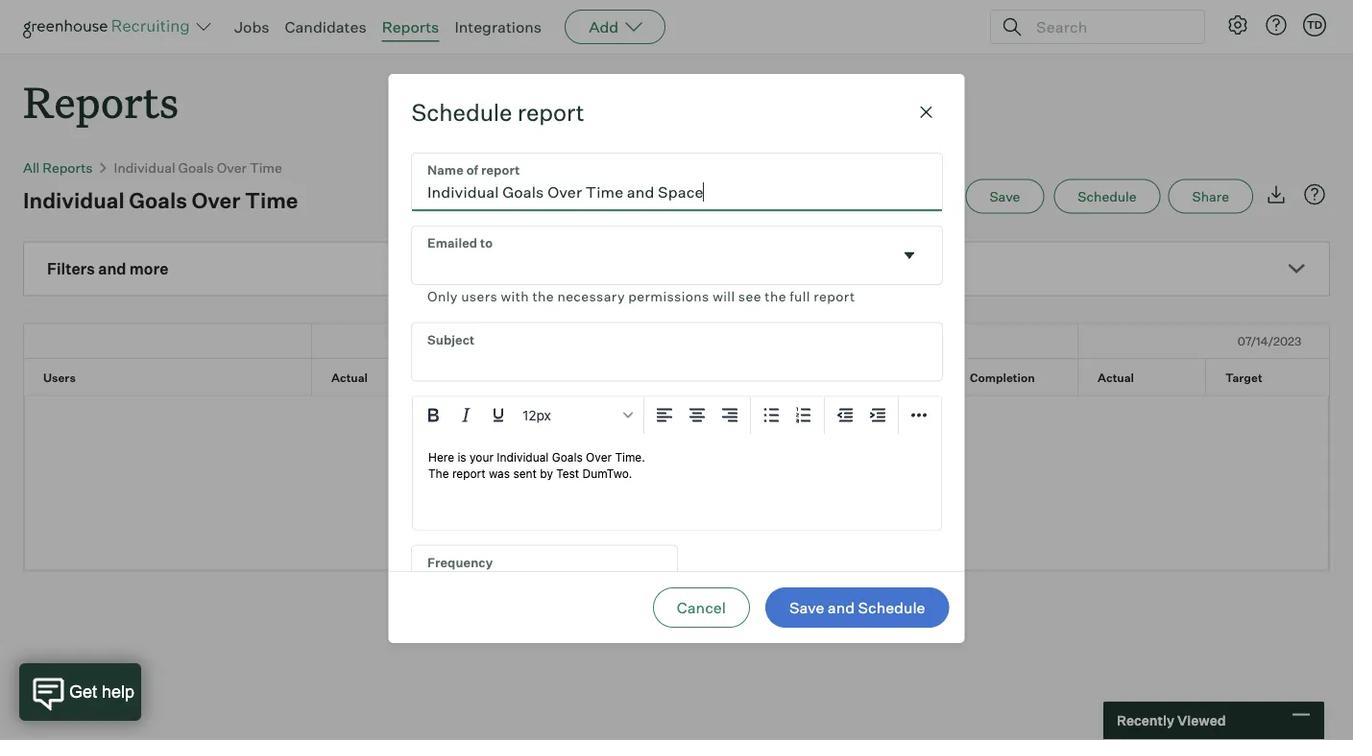 Task type: locate. For each thing, give the bounding box(es) containing it.
completion
[[587, 371, 652, 385], [970, 371, 1035, 385]]

column header
[[24, 324, 312, 358], [696, 324, 1079, 358]]

schedule
[[412, 98, 513, 127], [1078, 188, 1137, 205], [858, 598, 926, 618]]

permissions
[[628, 288, 709, 305]]

row up 12px group
[[24, 359, 1354, 395]]

individual
[[114, 159, 175, 176], [23, 187, 125, 213]]

None text field
[[412, 154, 942, 211]]

0 horizontal spatial actual
[[331, 371, 368, 385]]

cancel button
[[653, 588, 750, 628]]

0 vertical spatial schedule
[[412, 98, 513, 127]]

1 horizontal spatial column header
[[696, 324, 1079, 358]]

1 target from the left
[[459, 371, 496, 385]]

reports right candidates link
[[382, 17, 439, 37]]

reports
[[382, 17, 439, 37], [23, 73, 179, 130], [43, 159, 93, 176]]

1 vertical spatial row
[[24, 359, 1354, 395]]

1 horizontal spatial actual
[[715, 371, 751, 385]]

full
[[790, 288, 810, 305]]

1 toolbar from the left
[[644, 397, 751, 435]]

12px
[[522, 408, 551, 423]]

1 horizontal spatial target
[[843, 371, 880, 385]]

save for save and schedule
[[790, 598, 825, 618]]

recently viewed
[[1117, 713, 1226, 730]]

no data found
[[626, 474, 727, 493]]

1 vertical spatial and
[[828, 598, 855, 618]]

0 vertical spatial over
[[217, 159, 247, 176]]

0 horizontal spatial target
[[459, 371, 496, 385]]

report
[[518, 98, 585, 127], [814, 288, 855, 305]]

1 horizontal spatial completion
[[970, 371, 1035, 385]]

1 completion from the left
[[587, 371, 652, 385]]

individual goals over time
[[114, 159, 282, 176], [23, 187, 298, 213]]

1 vertical spatial report
[[814, 288, 855, 305]]

row containing 07/12/2023
[[24, 324, 1354, 358]]

0 horizontal spatial schedule
[[412, 98, 513, 127]]

the right 'with'
[[532, 288, 554, 305]]

users
[[43, 371, 76, 385]]

None text field
[[412, 323, 942, 381]]

1 horizontal spatial schedule
[[858, 598, 926, 618]]

1 vertical spatial individual
[[23, 187, 125, 213]]

filters and more
[[47, 260, 168, 279]]

reports down greenhouse recruiting image
[[23, 73, 179, 130]]

2 horizontal spatial target
[[1226, 371, 1263, 385]]

over
[[217, 159, 247, 176], [192, 187, 241, 213]]

jobs
[[234, 17, 270, 37]]

td button
[[1304, 13, 1327, 37]]

None field
[[412, 546, 677, 604]]

2 horizontal spatial actual
[[1098, 371, 1135, 385]]

recently
[[1117, 713, 1175, 730]]

2 the from the left
[[765, 288, 786, 305]]

0 vertical spatial individual
[[114, 159, 175, 176]]

1 horizontal spatial and
[[828, 598, 855, 618]]

1 vertical spatial schedule
[[1078, 188, 1137, 205]]

1 horizontal spatial save
[[990, 188, 1021, 205]]

candidates
[[285, 17, 367, 37]]

target
[[459, 371, 496, 385], [843, 371, 880, 385], [1226, 371, 1263, 385]]

individual down all reports link
[[23, 187, 125, 213]]

schedule report
[[412, 98, 585, 127]]

add button
[[565, 10, 666, 44]]

no
[[626, 474, 647, 493]]

integrations
[[455, 17, 542, 37]]

save for save
[[990, 188, 1021, 205]]

row
[[24, 324, 1354, 358], [24, 359, 1354, 395]]

2 target from the left
[[843, 371, 880, 385]]

toggle flyout image
[[900, 246, 919, 265]]

will
[[713, 288, 735, 305]]

1 column header from the left
[[24, 324, 312, 358]]

schedule button
[[1054, 179, 1161, 214]]

0 horizontal spatial save
[[790, 598, 825, 618]]

3 actual from the left
[[1098, 371, 1135, 385]]

3 toolbar from the left
[[825, 397, 899, 435]]

column header down toggle flyout image
[[696, 324, 1079, 358]]

goals
[[178, 159, 214, 176], [129, 187, 187, 213]]

time
[[250, 159, 282, 176], [245, 187, 298, 213]]

download image
[[1265, 183, 1288, 206]]

2 toolbar from the left
[[751, 397, 825, 435]]

2 column header from the left
[[696, 324, 1079, 358]]

2 row from the top
[[24, 359, 1354, 395]]

0 horizontal spatial completion
[[587, 371, 652, 385]]

2 horizontal spatial schedule
[[1078, 188, 1137, 205]]

row down permissions
[[24, 324, 1354, 358]]

all
[[23, 159, 40, 176]]

1 vertical spatial save
[[790, 598, 825, 618]]

0 horizontal spatial column header
[[24, 324, 312, 358]]

2 actual from the left
[[715, 371, 751, 385]]

the left full at the right of page
[[765, 288, 786, 305]]

column header down "more"
[[24, 324, 312, 358]]

0 vertical spatial report
[[518, 98, 585, 127]]

configure image
[[1227, 13, 1250, 37]]

with
[[501, 288, 529, 305]]

and for filters
[[98, 260, 126, 279]]

grid
[[24, 324, 1354, 396]]

0 horizontal spatial report
[[518, 98, 585, 127]]

found
[[686, 474, 727, 493]]

0 vertical spatial row
[[24, 324, 1354, 358]]

0 vertical spatial individual goals over time
[[114, 159, 282, 176]]

1 row from the top
[[24, 324, 1354, 358]]

Only users with the necessary permissions will see the full report field
[[412, 227, 942, 308]]

individual goals over time link
[[114, 159, 282, 176]]

0 vertical spatial and
[[98, 260, 126, 279]]

0 vertical spatial save
[[990, 188, 1021, 205]]

1 horizontal spatial the
[[765, 288, 786, 305]]

candidates link
[[285, 17, 367, 37]]

save and schedule this report to revisit it! element
[[966, 179, 1054, 214]]

reports right all
[[43, 159, 93, 176]]

schedule for schedule
[[1078, 188, 1137, 205]]

1 horizontal spatial report
[[814, 288, 855, 305]]

Search text field
[[1032, 13, 1188, 41]]

0 horizontal spatial the
[[532, 288, 554, 305]]

share button
[[1169, 179, 1254, 214]]

0 vertical spatial time
[[250, 159, 282, 176]]

reports link
[[382, 17, 439, 37]]

0 horizontal spatial and
[[98, 260, 126, 279]]

close modal icon image
[[915, 101, 938, 124]]

actual
[[331, 371, 368, 385], [715, 371, 751, 385], [1098, 371, 1135, 385]]

users
[[461, 288, 497, 305]]

0 vertical spatial reports
[[382, 17, 439, 37]]

save
[[990, 188, 1021, 205], [790, 598, 825, 618]]

td button
[[1300, 10, 1331, 40]]

the
[[532, 288, 554, 305], [765, 288, 786, 305]]

individual right all reports link
[[114, 159, 175, 176]]

07/12/2023
[[472, 334, 535, 348]]

td
[[1308, 18, 1323, 31]]

save and schedule button
[[766, 588, 950, 628]]

see
[[738, 288, 761, 305]]

and
[[98, 260, 126, 279], [828, 598, 855, 618]]

and inside button
[[828, 598, 855, 618]]

toolbar
[[644, 397, 751, 435], [751, 397, 825, 435], [825, 397, 899, 435]]



Task type: vqa. For each thing, say whether or not it's contained in the screenshot.
bottommost Over
yes



Task type: describe. For each thing, give the bounding box(es) containing it.
filters
[[47, 260, 95, 279]]

1 vertical spatial time
[[245, 187, 298, 213]]

greenhouse recruiting image
[[23, 15, 196, 38]]

share
[[1193, 188, 1230, 205]]

12px button
[[514, 399, 639, 432]]

3 target from the left
[[1226, 371, 1263, 385]]

row containing users
[[24, 359, 1354, 395]]

report inside field
[[814, 288, 855, 305]]

1 the from the left
[[532, 288, 554, 305]]

faq image
[[1304, 183, 1327, 206]]

add
[[589, 17, 619, 37]]

1 vertical spatial individual goals over time
[[23, 187, 298, 213]]

save and schedule
[[790, 598, 926, 618]]

integrations link
[[455, 17, 542, 37]]

1 actual from the left
[[331, 371, 368, 385]]

1 vertical spatial over
[[192, 187, 241, 213]]

2 completion from the left
[[970, 371, 1035, 385]]

cancel
[[677, 598, 726, 618]]

toggle flyout image
[[635, 565, 654, 585]]

all reports link
[[23, 159, 93, 176]]

12px group
[[413, 397, 941, 435]]

2 vertical spatial reports
[[43, 159, 93, 176]]

viewed
[[1178, 713, 1226, 730]]

schedule for schedule report
[[412, 98, 513, 127]]

more
[[130, 260, 168, 279]]

only users with the necessary permissions will see the full report
[[427, 288, 855, 305]]

save button
[[966, 179, 1045, 214]]

jobs link
[[234, 17, 270, 37]]

data
[[650, 474, 682, 493]]

1 vertical spatial reports
[[23, 73, 179, 130]]

all reports
[[23, 159, 93, 176]]

necessary
[[557, 288, 625, 305]]

1 vertical spatial goals
[[129, 187, 187, 213]]

and for save
[[828, 598, 855, 618]]

07/14/2023
[[1238, 334, 1302, 348]]

only
[[427, 288, 458, 305]]

12px toolbar
[[413, 397, 644, 435]]

2 vertical spatial schedule
[[858, 598, 926, 618]]

0 vertical spatial goals
[[178, 159, 214, 176]]

grid containing 07/12/2023
[[24, 324, 1354, 396]]



